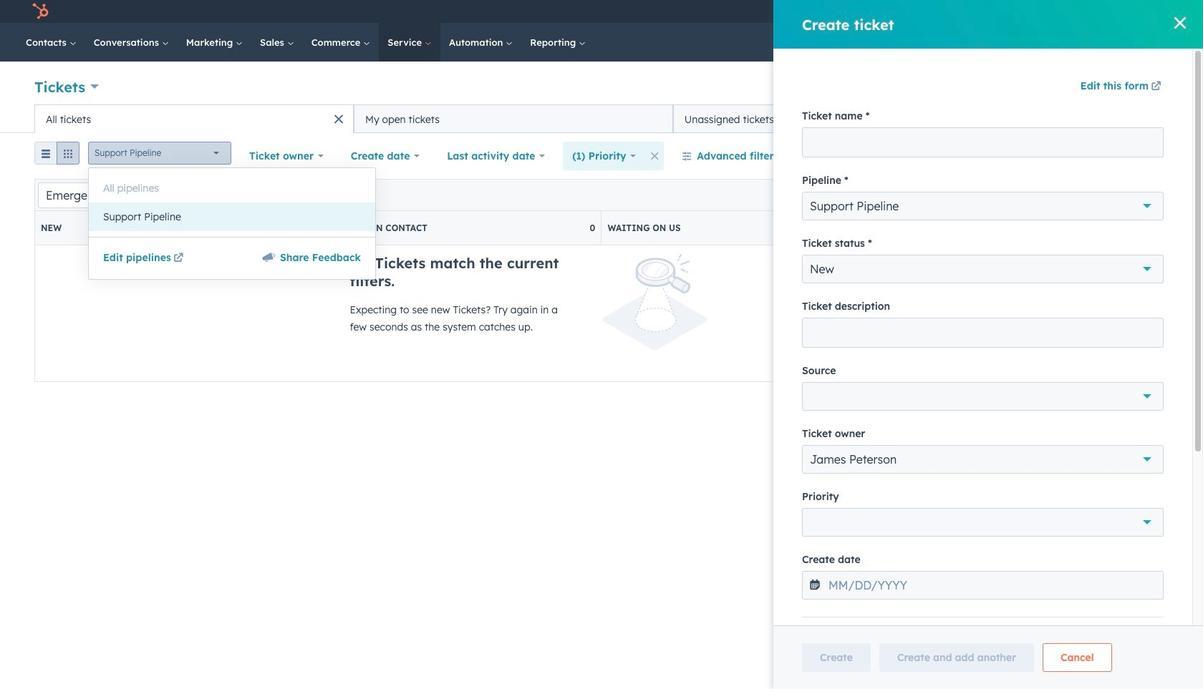 Task type: locate. For each thing, give the bounding box(es) containing it.
link opens in a new window image
[[174, 251, 184, 268], [174, 254, 184, 264]]

group
[[34, 142, 80, 170]]

Search HubSpot search field
[[1002, 30, 1153, 54]]

list box
[[89, 168, 375, 237]]

2 link opens in a new window image from the top
[[174, 254, 184, 264]]

banner
[[34, 72, 1169, 105]]

menu
[[825, 0, 1186, 23]]

marketplaces image
[[929, 6, 942, 19]]

james peterson image
[[1037, 5, 1050, 18]]



Task type: vqa. For each thing, say whether or not it's contained in the screenshot.
1st Press To Sort. image from the right
no



Task type: describe. For each thing, give the bounding box(es) containing it.
1 link opens in a new window image from the top
[[174, 251, 184, 268]]

Search ID, name, or description search field
[[38, 182, 218, 208]]

clear input image
[[191, 190, 203, 202]]



